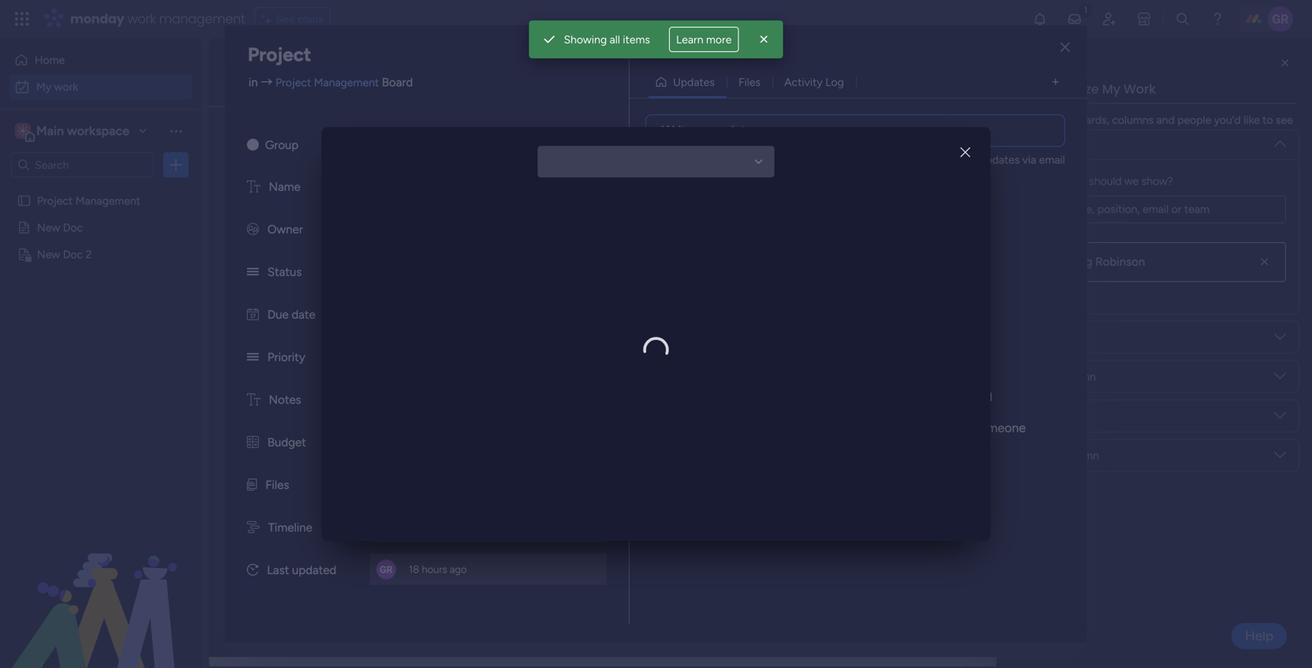 Task type: locate. For each thing, give the bounding box(es) containing it.
0 vertical spatial mar 8
[[1092, 284, 1118, 297]]

0 vertical spatial +
[[258, 341, 265, 354]]

0 horizontal spatial the
[[703, 420, 721, 435]]

today /
[[266, 251, 325, 271]]

0 vertical spatial write
[[662, 123, 693, 138]]

new item down next
[[256, 483, 305, 496]]

doc left the "2"
[[63, 248, 83, 261]]

boards,
[[1073, 113, 1110, 127]]

activity
[[784, 75, 823, 89]]

+ add item down 'due date'
[[258, 341, 313, 354]]

2 vertical spatial mar
[[1090, 483, 1108, 496]]

no
[[730, 381, 755, 408]]

1 mar 8 from the top
[[1092, 284, 1118, 297]]

past dates /
[[266, 195, 356, 215]]

dapulse text column image for name
[[247, 180, 260, 194]]

status down "owner" at the top left of the page
[[268, 265, 302, 279]]

new down next
[[256, 483, 280, 496]]

customize for customize
[[591, 131, 644, 144]]

0 vertical spatial management
[[314, 76, 379, 89]]

columns
[[1112, 113, 1154, 127]]

customize for customize my work
[[1032, 80, 1099, 98]]

+ left timeline
[[258, 511, 265, 524]]

to right the like
[[1263, 113, 1273, 127]]

column for priority column
[[1061, 449, 1099, 462]]

write for write updates via email
[[950, 153, 977, 167]]

0 vertical spatial doc
[[63, 221, 83, 234]]

mention
[[924, 420, 971, 435]]

item inside dialog
[[950, 381, 993, 408]]

priority up 'notes' at the left of page
[[268, 350, 305, 365]]

1 vertical spatial work
[[54, 80, 78, 94]]

1 horizontal spatial work
[[1124, 80, 1156, 98]]

management
[[314, 76, 379, 89], [75, 194, 141, 208]]

1 item from the top
[[282, 313, 305, 326]]

0 horizontal spatial close image
[[756, 32, 772, 47]]

item up mention
[[950, 381, 993, 408]]

1 vertical spatial add
[[268, 511, 288, 524]]

the for boards,
[[1054, 113, 1071, 127]]

people
[[1023, 138, 1056, 152], [986, 251, 1020, 265], [986, 450, 1020, 464]]

the left boards,
[[1054, 113, 1071, 127]]

dapulse text column image left this
[[247, 393, 260, 407]]

item down next
[[282, 483, 305, 496]]

0 horizontal spatial work
[[54, 80, 78, 94]]

None search field
[[300, 125, 443, 150]]

updates up update
[[760, 381, 840, 408]]

1 vertical spatial priority
[[1023, 449, 1058, 462]]

last updated
[[267, 563, 337, 578]]

1 horizontal spatial my
[[233, 60, 269, 95]]

whose items should we show?
[[1023, 174, 1173, 188]]

item right dapulse timeline column icon
[[291, 511, 313, 524]]

select product image
[[14, 11, 30, 27]]

home link
[[9, 47, 192, 73]]

dapulse date column image
[[247, 308, 259, 322]]

the inside main content
[[1054, 113, 1071, 127]]

0 vertical spatial week
[[298, 393, 335, 414]]

+ add item up last
[[258, 511, 313, 524]]

0 vertical spatial mar
[[1092, 284, 1109, 297]]

list box containing project management
[[0, 184, 201, 481]]

people
[[1178, 113, 1212, 127]]

my inside option
[[36, 80, 51, 94]]

1 v2 status image from the top
[[247, 265, 259, 279]]

2 horizontal spatial items
[[1060, 174, 1087, 188]]

update feed image
[[1067, 11, 1083, 27]]

main content containing past dates /
[[209, 38, 1312, 668]]

public board image
[[17, 220, 32, 235]]

1 horizontal spatial files
[[739, 75, 761, 89]]

0 horizontal spatial my
[[36, 80, 51, 94]]

2 vertical spatial people
[[986, 450, 1020, 464]]

lottie animation image
[[0, 509, 201, 668]]

column up mar 16
[[1061, 449, 1099, 462]]

1 horizontal spatial write
[[950, 153, 977, 167]]

new right public board icon
[[37, 221, 60, 234]]

0 vertical spatial updates
[[980, 153, 1020, 167]]

list box
[[0, 184, 201, 481]]

files
[[776, 436, 799, 451]]

1 vertical spatial doc
[[63, 248, 83, 261]]

0 vertical spatial items
[[623, 33, 650, 46]]

1 vertical spatial status
[[1023, 370, 1055, 384]]

people for today /
[[986, 251, 1020, 265]]

1 vertical spatial files
[[266, 478, 289, 492]]

lottie animation element
[[0, 509, 201, 668]]

monday
[[70, 10, 124, 28]]

item
[[265, 131, 287, 144], [291, 341, 313, 354], [950, 381, 993, 408], [291, 511, 313, 524]]

→
[[261, 75, 273, 90]]

search everything image
[[1175, 11, 1191, 27]]

None text field
[[1023, 196, 1286, 223]]

be the first one to update about progress, mention someone or upload files to share with your team members
[[685, 420, 1026, 451]]

add right dapulse timeline column icon
[[268, 511, 288, 524]]

1 vertical spatial dapulse text column image
[[247, 393, 260, 407]]

1 vertical spatial people
[[986, 251, 1020, 265]]

files down next
[[266, 478, 289, 492]]

management left board on the top of the page
[[314, 76, 379, 89]]

email
[[1039, 153, 1065, 167]]

last
[[267, 563, 289, 578]]

work down home
[[54, 80, 78, 94]]

0 horizontal spatial status
[[268, 265, 302, 279]]

my up new item
[[233, 60, 269, 95]]

project inside main content
[[256, 284, 292, 298]]

2 horizontal spatial to
[[1263, 113, 1273, 127]]

date
[[1094, 251, 1117, 265], [1023, 410, 1046, 423], [1094, 450, 1117, 464]]

new left the group
[[239, 131, 262, 144]]

add view image
[[1053, 76, 1059, 88]]

item right v2 sun image
[[265, 131, 287, 144]]

/ right next
[[342, 450, 349, 470]]

management down search in workspace "field"
[[75, 194, 141, 208]]

1 vertical spatial updates
[[760, 381, 840, 408]]

choose the boards, columns and people you'd like to see
[[1013, 113, 1293, 127]]

2 vertical spatial column
[[1061, 449, 1099, 462]]

0 vertical spatial dapulse text column image
[[247, 180, 260, 194]]

write left an
[[662, 123, 693, 138]]

doc for new doc 2
[[63, 248, 83, 261]]

status
[[268, 265, 302, 279], [1023, 370, 1055, 384]]

1 horizontal spatial to
[[802, 436, 814, 451]]

1 vertical spatial mar 8
[[1092, 312, 1118, 325]]

invite members image
[[1102, 11, 1117, 27]]

0 vertical spatial customize
[[1032, 80, 1099, 98]]

project up →
[[248, 43, 311, 66]]

0 vertical spatial 8
[[1112, 284, 1118, 297]]

board
[[382, 75, 413, 90]]

1 vertical spatial week
[[301, 450, 338, 470]]

see
[[1276, 113, 1293, 127]]

new left date
[[256, 313, 280, 326]]

week for this
[[298, 393, 335, 414]]

work inside main content
[[1124, 80, 1156, 98]]

2 vertical spatial to
[[802, 436, 814, 451]]

1 vertical spatial 8
[[1112, 312, 1118, 325]]

public board image
[[17, 193, 32, 208]]

updates button
[[649, 69, 727, 95]]

work
[[275, 60, 339, 95], [1124, 80, 1156, 98]]

work right →
[[275, 60, 339, 95]]

dapulse text column image for notes
[[247, 393, 260, 407]]

and
[[1157, 113, 1175, 127]]

date right greg
[[1094, 251, 1117, 265]]

1 vertical spatial date
[[1023, 410, 1046, 423]]

project right →
[[276, 76, 311, 89]]

v2 status image left the today
[[247, 265, 259, 279]]

add down due
[[268, 341, 288, 354]]

new item down the today
[[256, 313, 305, 326]]

more
[[706, 33, 732, 46]]

work for monday
[[127, 10, 156, 28]]

1 vertical spatial management
[[75, 194, 141, 208]]

2 vertical spatial date
[[1094, 450, 1117, 464]]

the right be in the bottom right of the page
[[703, 420, 721, 435]]

plans
[[298, 12, 324, 26]]

updates left via
[[980, 153, 1020, 167]]

items inside later / 0 items
[[326, 568, 353, 582]]

notes
[[269, 393, 301, 407]]

owner
[[268, 223, 303, 237]]

work up columns
[[1124, 80, 1156, 98]]

workspace
[[67, 124, 129, 138]]

week for next
[[301, 450, 338, 470]]

timeline
[[268, 521, 312, 535]]

group
[[265, 138, 299, 152]]

project
[[248, 43, 311, 66], [276, 76, 311, 89], [37, 194, 73, 208], [256, 284, 292, 298]]

1 horizontal spatial work
[[127, 10, 156, 28]]

item right dapulse date column icon at the top left of page
[[282, 313, 305, 326]]

v2 status image
[[247, 265, 259, 279], [247, 350, 259, 365]]

1 horizontal spatial management
[[314, 76, 379, 89]]

0 vertical spatial column
[[1058, 370, 1096, 384]]

0 vertical spatial add
[[268, 341, 288, 354]]

date column
[[1023, 410, 1087, 423]]

1 vertical spatial column
[[1049, 410, 1087, 423]]

write
[[662, 123, 693, 138], [950, 153, 977, 167]]

1 dapulse text column image from the top
[[247, 180, 260, 194]]

to down update
[[802, 436, 814, 451]]

16
[[1110, 483, 1120, 496]]

mar 16
[[1090, 483, 1120, 496]]

my work
[[233, 60, 339, 95]]

be
[[685, 420, 699, 435]]

column for date column
[[1049, 410, 1087, 423]]

the inside 'be the first one to update about progress, mention someone or upload files to share with your team members'
[[703, 420, 721, 435]]

0 horizontal spatial customize
[[591, 131, 644, 144]]

+ down dapulse date column icon at the top left of page
[[258, 341, 265, 354]]

0 vertical spatial priority
[[268, 350, 305, 365]]

alert
[[529, 21, 783, 58]]

members
[[939, 436, 991, 451]]

write inside "button"
[[662, 123, 693, 138]]

today
[[266, 251, 311, 271]]

next
[[266, 450, 297, 470]]

0 vertical spatial v2 status image
[[247, 265, 259, 279]]

column up date column
[[1058, 370, 1096, 384]]

items right 0
[[326, 568, 353, 582]]

my up boards,
[[1102, 80, 1121, 98]]

2 v2 status image from the top
[[247, 350, 259, 365]]

0 horizontal spatial items
[[326, 568, 353, 582]]

2 vertical spatial items
[[326, 568, 353, 582]]

0 vertical spatial files
[[739, 75, 761, 89]]

next week /
[[266, 450, 353, 470]]

1 vertical spatial close image
[[959, 146, 972, 159]]

2 new item from the top
[[256, 483, 305, 496]]

dapulse text column image left name
[[247, 180, 260, 194]]

1 vertical spatial to
[[774, 420, 786, 435]]

1 horizontal spatial updates
[[980, 153, 1020, 167]]

1 image
[[1079, 1, 1093, 19]]

status inside main content
[[1023, 370, 1055, 384]]

1 horizontal spatial status
[[1023, 370, 1055, 384]]

/ right 'notes' at the left of page
[[339, 393, 346, 414]]

0 horizontal spatial priority
[[268, 350, 305, 365]]

status for status
[[268, 265, 302, 279]]

status inside no updates yet for this item dialog
[[268, 265, 302, 279]]

people down someone
[[986, 450, 1020, 464]]

0 horizontal spatial work
[[275, 60, 339, 95]]

items right all
[[623, 33, 650, 46]]

1 vertical spatial item
[[282, 483, 305, 496]]

work right monday
[[127, 10, 156, 28]]

+ add item
[[258, 341, 313, 354], [258, 511, 313, 524]]

/
[[345, 195, 352, 215], [314, 251, 322, 271], [339, 393, 346, 414], [342, 450, 349, 470], [305, 564, 312, 584]]

item
[[282, 313, 305, 326], [282, 483, 305, 496]]

people up via
[[1023, 138, 1056, 152]]

date down status column
[[1023, 410, 1046, 423]]

/ right the today
[[314, 251, 322, 271]]

close image up files button
[[756, 32, 772, 47]]

write left via
[[950, 153, 977, 167]]

showing
[[564, 33, 607, 46]]

dapulse text column image
[[247, 180, 260, 194], [247, 393, 260, 407]]

1 vertical spatial + add item
[[258, 511, 313, 524]]

date for today /
[[1094, 251, 1117, 265]]

1 vertical spatial mar
[[1092, 312, 1109, 325]]

close image
[[756, 32, 772, 47], [959, 146, 972, 159]]

status up date column
[[1023, 370, 1055, 384]]

0 vertical spatial + add item
[[258, 341, 313, 354]]

0 horizontal spatial updates
[[760, 381, 840, 408]]

0 vertical spatial the
[[1054, 113, 1071, 127]]

0 vertical spatial new item
[[256, 313, 305, 326]]

1 horizontal spatial items
[[623, 33, 650, 46]]

1 horizontal spatial the
[[1054, 113, 1071, 127]]

home option
[[9, 47, 192, 73]]

people left greg robinson image
[[986, 251, 1020, 265]]

items
[[623, 33, 650, 46], [1060, 174, 1087, 188], [326, 568, 353, 582]]

column up priority column
[[1049, 410, 1087, 423]]

/ for next week /
[[342, 450, 349, 470]]

0 horizontal spatial write
[[662, 123, 693, 138]]

0 vertical spatial date
[[1094, 251, 1117, 265]]

priority
[[268, 350, 305, 365], [1023, 449, 1058, 462]]

1 horizontal spatial priority
[[1023, 449, 1058, 462]]

customize inside customize button
[[591, 131, 644, 144]]

1 + from the top
[[258, 341, 265, 354]]

later / 0 items
[[266, 564, 353, 584]]

new item
[[239, 131, 287, 144]]

item down date
[[291, 341, 313, 354]]

items down email
[[1060, 174, 1087, 188]]

this week /
[[266, 393, 350, 414]]

1 vertical spatial v2 status image
[[247, 350, 259, 365]]

main workspace
[[36, 124, 129, 138]]

showing all items
[[564, 33, 650, 46]]

none text field inside main content
[[1023, 196, 1286, 223]]

new doc 2
[[37, 248, 92, 261]]

project management
[[37, 194, 141, 208]]

1 vertical spatial items
[[1060, 174, 1087, 188]]

status for status column
[[1023, 370, 1055, 384]]

1 vertical spatial customize
[[591, 131, 644, 144]]

for
[[880, 381, 905, 408]]

2 doc from the top
[[63, 248, 83, 261]]

0 vertical spatial work
[[127, 10, 156, 28]]

1 doc from the top
[[63, 221, 83, 234]]

1 vertical spatial write
[[950, 153, 977, 167]]

later
[[266, 564, 301, 584]]

doc
[[63, 221, 83, 234], [63, 248, 83, 261]]

updates for no
[[760, 381, 840, 408]]

v2 status image down dapulse date column icon at the top left of page
[[247, 350, 259, 365]]

work inside option
[[54, 80, 78, 94]]

help button
[[1232, 623, 1287, 649]]

1 8 from the top
[[1112, 284, 1118, 297]]

0 vertical spatial status
[[268, 265, 302, 279]]

1 horizontal spatial customize
[[1032, 80, 1099, 98]]

0 vertical spatial close image
[[756, 32, 772, 47]]

v2 file column image
[[247, 478, 257, 492]]

2 add from the top
[[268, 511, 288, 524]]

mar 8
[[1092, 284, 1118, 297], [1092, 312, 1118, 325]]

priority for priority
[[268, 350, 305, 365]]

this
[[266, 393, 295, 414]]

1 vertical spatial the
[[703, 420, 721, 435]]

project up new doc
[[37, 194, 73, 208]]

project up due
[[256, 284, 292, 298]]

main content
[[209, 38, 1312, 668]]

in
[[249, 75, 258, 90]]

1 vertical spatial new item
[[256, 483, 305, 496]]

week down budget
[[301, 450, 338, 470]]

date for next week /
[[1094, 450, 1117, 464]]

monday marketplace image
[[1136, 11, 1152, 27]]

close image left via
[[959, 146, 972, 159]]

my down home
[[36, 80, 51, 94]]

column
[[1058, 370, 1096, 384], [1049, 410, 1087, 423], [1061, 449, 1099, 462]]

my work
[[36, 80, 78, 94]]

v2 sun image
[[247, 138, 259, 152]]

date up mar 16
[[1094, 450, 1117, 464]]

to up the files
[[774, 420, 786, 435]]

files up update...
[[739, 75, 761, 89]]

+
[[258, 341, 265, 354], [258, 511, 265, 524]]

project management link
[[276, 76, 379, 89]]

0 vertical spatial to
[[1263, 113, 1273, 127]]

/ right dates
[[345, 195, 352, 215]]

priority down date column
[[1023, 449, 1058, 462]]

ago
[[450, 563, 467, 576]]

doc up new doc 2
[[63, 221, 83, 234]]

0 horizontal spatial management
[[75, 194, 141, 208]]

1 horizontal spatial close image
[[959, 146, 972, 159]]

2 dapulse text column image from the top
[[247, 393, 260, 407]]

0 vertical spatial item
[[282, 313, 305, 326]]

1 vertical spatial +
[[258, 511, 265, 524]]

priority inside no updates yet for this item dialog
[[268, 350, 305, 365]]

week right this
[[298, 393, 335, 414]]



Task type: vqa. For each thing, say whether or not it's contained in the screenshot.
1st + Add item from the bottom of the main content containing Past dates /
yes



Task type: describe. For each thing, give the bounding box(es) containing it.
it
[[1242, 312, 1249, 325]]

customize button
[[566, 125, 650, 150]]

help image
[[1210, 11, 1226, 27]]

/ for this week /
[[339, 393, 346, 414]]

your
[[878, 436, 904, 451]]

updates for write
[[980, 153, 1020, 167]]

project inside list box
[[37, 194, 73, 208]]

1 new item from the top
[[256, 313, 305, 326]]

main workspace button
[[11, 118, 154, 144]]

/ for past dates /
[[345, 195, 352, 215]]

on
[[1226, 312, 1239, 325]]

alert containing showing all items
[[529, 21, 783, 58]]

files inside button
[[739, 75, 761, 89]]

we
[[1125, 174, 1139, 188]]

write for write an update...
[[662, 123, 693, 138]]

working
[[1183, 312, 1224, 325]]

greg
[[1066, 255, 1093, 269]]

someone
[[974, 420, 1026, 435]]

v2 status image for priority
[[247, 350, 259, 365]]

the for first
[[703, 420, 721, 435]]

in → project management board
[[249, 75, 413, 90]]

dates
[[301, 195, 341, 215]]

workspace image
[[15, 122, 31, 140]]

doc for new doc
[[63, 221, 83, 234]]

my for my work
[[233, 60, 269, 95]]

v2 status image for status
[[247, 265, 259, 279]]

about
[[833, 420, 866, 435]]

main
[[36, 124, 64, 138]]

/ left 0
[[305, 564, 312, 584]]

my work option
[[9, 74, 192, 99]]

see plans
[[276, 12, 324, 26]]

0 vertical spatial people
[[1023, 138, 1056, 152]]

write an update...
[[662, 123, 761, 138]]

activity log
[[784, 75, 844, 89]]

updates
[[673, 75, 715, 89]]

one
[[750, 420, 771, 435]]

hours
[[422, 563, 447, 576]]

update
[[790, 420, 830, 435]]

home
[[35, 53, 65, 67]]

priority column
[[1023, 449, 1099, 462]]

due
[[268, 308, 289, 322]]

people for next week /
[[986, 450, 1020, 464]]

private board image
[[17, 247, 32, 262]]

greg robinson link
[[1066, 255, 1145, 269]]

updated
[[292, 563, 337, 578]]

new doc
[[37, 221, 83, 234]]

should
[[1089, 174, 1122, 188]]

v2 multiple person column image
[[247, 223, 259, 237]]

activity log button
[[773, 69, 856, 95]]

like
[[1244, 113, 1260, 127]]

customize my work
[[1032, 80, 1156, 98]]

management inside list box
[[75, 194, 141, 208]]

write an update... button
[[646, 114, 1065, 147]]

2 mar 8 from the top
[[1092, 312, 1118, 325]]

new right private board image
[[37, 248, 60, 261]]

notifications image
[[1032, 11, 1048, 27]]

update...
[[713, 123, 761, 138]]

column for status column
[[1058, 370, 1096, 384]]

to inside main content
[[1263, 113, 1273, 127]]

via
[[1023, 153, 1037, 167]]

no updates yet for this item dialog
[[0, 0, 1312, 668]]

my for my work
[[36, 80, 51, 94]]

close image
[[1061, 42, 1070, 53]]

management inside in → project management board
[[314, 76, 379, 89]]

yet
[[845, 381, 875, 408]]

learn
[[676, 33, 704, 46]]

name
[[269, 180, 301, 194]]

budget
[[268, 436, 306, 450]]

status column
[[1023, 370, 1096, 384]]

1 + add item from the top
[[258, 341, 313, 354]]

dapulse numbers column image
[[247, 436, 259, 450]]

1 add from the top
[[268, 341, 288, 354]]

v2 pulse updated log image
[[247, 563, 258, 578]]

this
[[910, 381, 945, 408]]

workspace image
[[17, 122, 28, 140]]

greg robinson image
[[1036, 250, 1060, 274]]

item inside button
[[265, 131, 287, 144]]

learn more button
[[669, 27, 739, 52]]

project inside in → project management board
[[276, 76, 311, 89]]

workspace selection element
[[15, 122, 132, 142]]

new item button
[[233, 125, 293, 150]]

2 + from the top
[[258, 511, 265, 524]]

share
[[817, 436, 848, 451]]

0 horizontal spatial to
[[774, 420, 786, 435]]

due date
[[268, 308, 316, 322]]

dapulse timeline column image
[[247, 521, 260, 535]]

log
[[826, 75, 844, 89]]

monday work management
[[70, 10, 245, 28]]

2
[[86, 248, 92, 261]]

close image inside alert
[[756, 32, 772, 47]]

whose
[[1023, 174, 1057, 188]]

Search in workspace field
[[33, 156, 132, 174]]

all
[[610, 33, 620, 46]]

2 + add item from the top
[[258, 511, 313, 524]]

files button
[[727, 69, 773, 95]]

my work link
[[9, 74, 192, 99]]

upload
[[734, 436, 773, 451]]

2 8 from the top
[[1112, 312, 1118, 325]]

greg robinson image
[[1268, 6, 1293, 32]]

work for my
[[54, 80, 78, 94]]

2 item from the top
[[282, 483, 305, 496]]

new inside button
[[239, 131, 262, 144]]

date
[[292, 308, 316, 322]]

or
[[719, 436, 731, 451]]

18 hours ago
[[409, 563, 467, 576]]

18
[[409, 563, 419, 576]]

see
[[276, 12, 295, 26]]

0 horizontal spatial files
[[266, 478, 289, 492]]

team
[[907, 436, 936, 451]]

no updates yet for this item
[[730, 381, 993, 408]]

0
[[316, 568, 323, 582]]

priority for priority column
[[1023, 449, 1058, 462]]

progress,
[[869, 420, 921, 435]]

show?
[[1142, 174, 1173, 188]]

past
[[266, 195, 297, 215]]

Filter dashboard by text search field
[[300, 125, 443, 150]]

2 horizontal spatial my
[[1102, 80, 1121, 98]]

with
[[851, 436, 875, 451]]



